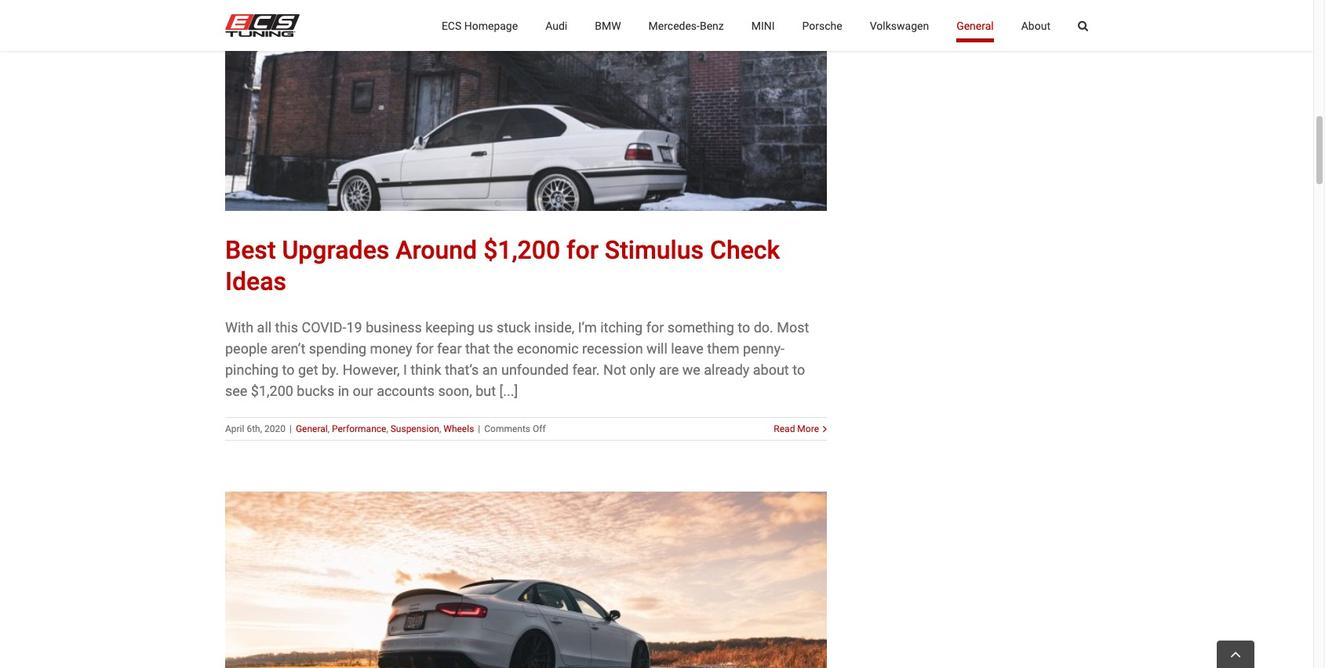 Task type: vqa. For each thing, say whether or not it's contained in the screenshot.
the Solutions:
no



Task type: describe. For each thing, give the bounding box(es) containing it.
covid-
[[302, 319, 347, 336]]

best
[[225, 235, 276, 265]]

volkswagen
[[870, 19, 929, 32]]

something
[[668, 319, 734, 336]]

not
[[604, 361, 626, 378]]

3 , from the left
[[439, 423, 441, 434]]

our
[[353, 383, 373, 399]]

$1,200 inside with all this covid-19 business keeping us stuck inside, i'm itching for something to do. most people aren't spending money for fear that the economic recession will leave them penny- pinching to get by. however, i think that's an unfounded fear. not only are we already about to see $1,200 bucks in our accounts soon, but [...]
[[251, 383, 293, 399]]

but
[[476, 383, 496, 399]]

by.
[[322, 361, 339, 378]]

us
[[478, 319, 493, 336]]

read
[[774, 423, 795, 434]]

ecs tuning logo image
[[225, 14, 300, 37]]

read more
[[774, 423, 819, 434]]

fear
[[437, 340, 462, 357]]

bmw link
[[595, 0, 621, 51]]

i
[[403, 361, 407, 378]]

about link
[[1022, 0, 1051, 51]]

off
[[533, 423, 546, 434]]

however,
[[343, 361, 400, 378]]

mercedes-benz link
[[649, 0, 724, 51]]

0 horizontal spatial to
[[282, 361, 295, 378]]

i'm
[[578, 319, 597, 336]]

0 horizontal spatial general
[[296, 423, 328, 434]]

aren't
[[271, 340, 306, 357]]

most
[[777, 319, 810, 336]]

upgrades
[[282, 235, 390, 265]]

porsche link
[[803, 0, 843, 51]]

about
[[1022, 19, 1051, 32]]

soon,
[[438, 383, 472, 399]]

in
[[338, 383, 349, 399]]

inside,
[[535, 319, 575, 336]]

2 horizontal spatial to
[[793, 361, 805, 378]]

we
[[683, 361, 701, 378]]

see
[[225, 383, 248, 399]]

audi link
[[546, 0, 568, 51]]

about
[[753, 361, 789, 378]]

recession
[[582, 340, 643, 357]]

volkswagen link
[[870, 0, 929, 51]]

suspension link
[[391, 423, 439, 434]]

do.
[[754, 319, 774, 336]]

pinching
[[225, 361, 279, 378]]

penny-
[[743, 340, 785, 357]]

are
[[659, 361, 679, 378]]

mini
[[752, 19, 775, 32]]

mercedes-benz
[[649, 19, 724, 32]]

performance
[[332, 423, 386, 434]]

1 horizontal spatial general
[[957, 19, 994, 32]]

only
[[630, 361, 656, 378]]

suspension
[[391, 423, 439, 434]]

best upgrades around $1,200 for stimulus check ideas link
[[225, 235, 780, 296]]

read more link
[[774, 422, 819, 436]]

an
[[483, 361, 498, 378]]

best upgrades around $1,200 for stimulus check ideas image
[[225, 0, 827, 211]]

2 | from the left
[[478, 423, 481, 434]]

1 horizontal spatial to
[[738, 319, 750, 336]]

unfounded
[[501, 361, 569, 378]]

performance link
[[332, 423, 386, 434]]

more
[[798, 423, 819, 434]]

1 vertical spatial for
[[646, 319, 664, 336]]

think
[[411, 361, 442, 378]]

wheels
[[444, 423, 474, 434]]

homepage
[[464, 19, 518, 32]]

0 horizontal spatial general link
[[296, 423, 328, 434]]

that
[[465, 340, 490, 357]]

them
[[707, 340, 740, 357]]

business
[[366, 319, 422, 336]]



Task type: locate. For each thing, give the bounding box(es) containing it.
to left get
[[282, 361, 295, 378]]

1 vertical spatial $1,200
[[251, 383, 293, 399]]

general link right 2020
[[296, 423, 328, 434]]

19
[[347, 319, 362, 336]]

, left wheels link
[[439, 423, 441, 434]]

with
[[225, 319, 254, 336]]

1 horizontal spatial general link
[[957, 0, 994, 51]]

0 horizontal spatial ,
[[328, 423, 330, 434]]

2 horizontal spatial ,
[[439, 423, 441, 434]]

people
[[225, 340, 268, 357]]

to left do.
[[738, 319, 750, 336]]

accounts
[[377, 383, 435, 399]]

2020
[[265, 423, 286, 434]]

audi
[[546, 19, 568, 32]]

for inside best upgrades around $1,200 for stimulus check ideas
[[567, 235, 599, 265]]

[...]
[[500, 383, 518, 399]]

all
[[257, 319, 272, 336]]

itching
[[601, 319, 643, 336]]

general
[[957, 19, 994, 32], [296, 423, 328, 434]]

0 vertical spatial general
[[957, 19, 994, 32]]

ecs
[[442, 19, 462, 32]]

stimulus
[[605, 235, 704, 265]]

will
[[647, 340, 668, 357]]

this
[[275, 319, 298, 336]]

april 6th, 2020 | general , performance , suspension , wheels | comments off
[[225, 423, 546, 434]]

1 horizontal spatial for
[[567, 235, 599, 265]]

economic
[[517, 340, 579, 357]]

the
[[494, 340, 513, 357]]

around
[[396, 235, 477, 265]]

1 horizontal spatial $1,200
[[484, 235, 560, 265]]

to
[[738, 319, 750, 336], [282, 361, 295, 378], [793, 361, 805, 378]]

get
[[298, 361, 318, 378]]

spending
[[309, 340, 367, 357]]

$1,200 inside best upgrades around $1,200 for stimulus check ideas
[[484, 235, 560, 265]]

general link
[[957, 0, 994, 51], [296, 423, 328, 434]]

2 , from the left
[[386, 423, 388, 434]]

benz
[[700, 19, 724, 32]]

bmw
[[595, 19, 621, 32]]

general left about link
[[957, 19, 994, 32]]

bucks
[[297, 383, 335, 399]]

ideas
[[225, 266, 287, 296]]

2 vertical spatial for
[[416, 340, 434, 357]]

to right about
[[793, 361, 805, 378]]

with all this covid-19 business keeping us stuck inside, i'm itching for something to do. most people aren't spending money for fear that the economic recession will leave them penny- pinching to get by. however, i think that's an unfounded fear. not only are we already about to see $1,200 bucks in our accounts soon, but [...]
[[225, 319, 810, 399]]

$1,200 down pinching
[[251, 383, 293, 399]]

stuck
[[497, 319, 531, 336]]

0 horizontal spatial $1,200
[[251, 383, 293, 399]]

general link left about link
[[957, 0, 994, 51]]

| right 2020
[[290, 423, 292, 434]]

0 vertical spatial $1,200
[[484, 235, 560, 265]]

mini link
[[752, 0, 775, 51]]

leave
[[671, 340, 704, 357]]

for
[[567, 235, 599, 265], [646, 319, 664, 336], [416, 340, 434, 357]]

| right wheels link
[[478, 423, 481, 434]]

ecs homepage
[[442, 19, 518, 32]]

money
[[370, 340, 412, 357]]

keeping
[[426, 319, 475, 336]]

0 vertical spatial for
[[567, 235, 599, 265]]

for left 'stimulus'
[[567, 235, 599, 265]]

spring maintenance checklist for your audi, bmw, mercedes, mini, porsche, or volkswagen image
[[225, 492, 827, 669]]

1 vertical spatial general
[[296, 423, 328, 434]]

|
[[290, 423, 292, 434], [478, 423, 481, 434]]

wheels link
[[444, 423, 474, 434]]

0 horizontal spatial |
[[290, 423, 292, 434]]

ecs homepage link
[[442, 0, 518, 51]]

6th,
[[247, 423, 262, 434]]

, left suspension link
[[386, 423, 388, 434]]

1 horizontal spatial |
[[478, 423, 481, 434]]

, left the performance
[[328, 423, 330, 434]]

already
[[704, 361, 750, 378]]

check
[[710, 235, 780, 265]]

comments
[[484, 423, 531, 434]]

2 horizontal spatial for
[[646, 319, 664, 336]]

porsche
[[803, 19, 843, 32]]

mercedes-
[[649, 19, 700, 32]]

1 horizontal spatial ,
[[386, 423, 388, 434]]

0 vertical spatial general link
[[957, 0, 994, 51]]

1 , from the left
[[328, 423, 330, 434]]

that's
[[445, 361, 479, 378]]

for up will
[[646, 319, 664, 336]]

1 | from the left
[[290, 423, 292, 434]]

for up think
[[416, 340, 434, 357]]

$1,200
[[484, 235, 560, 265], [251, 383, 293, 399]]

$1,200 up stuck
[[484, 235, 560, 265]]

1 vertical spatial general link
[[296, 423, 328, 434]]

general right 2020
[[296, 423, 328, 434]]

fear.
[[573, 361, 600, 378]]

0 horizontal spatial for
[[416, 340, 434, 357]]

april
[[225, 423, 244, 434]]

best upgrades around $1,200 for stimulus check ideas
[[225, 235, 780, 296]]



